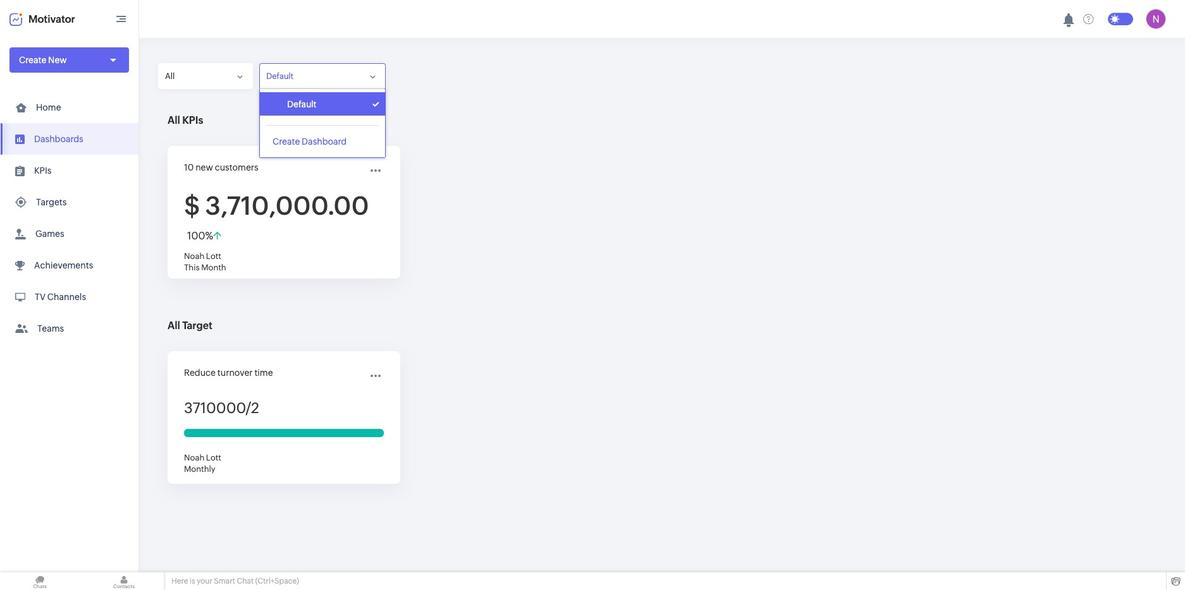Task type: describe. For each thing, give the bounding box(es) containing it.
turnover
[[218, 368, 253, 378]]

(ctrl+space)
[[255, 578, 299, 587]]

all for all kpis
[[168, 115, 180, 127]]

new
[[48, 55, 67, 65]]

noah for monthly
[[184, 454, 205, 463]]

all kpis
[[168, 115, 203, 127]]

list containing home
[[0, 92, 139, 345]]

lott for noah lott monthly
[[206, 454, 221, 463]]

kpis inside list
[[34, 166, 52, 176]]

Default field
[[259, 63, 386, 89]]

monthly
[[184, 465, 216, 475]]

$ 3,710,000.00
[[184, 192, 369, 221]]

noah lott monthly
[[184, 454, 221, 475]]

3710000
[[184, 400, 246, 417]]

your
[[197, 578, 213, 587]]

achievements
[[34, 261, 93, 271]]

customers
[[215, 163, 259, 173]]

month
[[201, 263, 226, 273]]

all for all target
[[168, 320, 180, 332]]

user image
[[1146, 9, 1167, 29]]

new
[[196, 163, 213, 173]]

is
[[190, 578, 195, 587]]

here is your smart chat (ctrl+space)
[[171, 578, 299, 587]]

noah for this
[[184, 252, 205, 261]]

games
[[35, 229, 64, 239]]

home
[[36, 102, 61, 113]]

chat
[[237, 578, 254, 587]]

create for motivator
[[19, 55, 46, 65]]



Task type: locate. For each thing, give the bounding box(es) containing it.
1 vertical spatial noah
[[184, 454, 205, 463]]

noah up monthly
[[184, 454, 205, 463]]

reduce turnover time
[[184, 368, 273, 378]]

1 vertical spatial all
[[168, 320, 180, 332]]

2 all from the top
[[168, 320, 180, 332]]

target
[[182, 320, 212, 332]]

0 vertical spatial default
[[266, 71, 294, 81]]

smart
[[214, 578, 235, 587]]

time
[[255, 368, 273, 378]]

0 vertical spatial lott
[[206, 252, 221, 261]]

noah inside noah lott monthly
[[184, 454, 205, 463]]

teams
[[37, 324, 64, 334]]

create
[[19, 55, 46, 65], [273, 137, 300, 147]]

0 vertical spatial kpis
[[182, 115, 203, 127]]

this
[[184, 263, 200, 273]]

tv channels
[[35, 292, 86, 302]]

0 vertical spatial create
[[19, 55, 46, 65]]

/
[[246, 400, 251, 417]]

lott
[[206, 252, 221, 261], [206, 454, 221, 463]]

here
[[171, 578, 188, 587]]

kpis
[[182, 115, 203, 127], [34, 166, 52, 176]]

create left the new
[[19, 55, 46, 65]]

noah up this
[[184, 252, 205, 261]]

tv
[[35, 292, 46, 302]]

1 vertical spatial default
[[287, 100, 317, 110]]

default inside default field
[[266, 71, 294, 81]]

create new
[[19, 55, 67, 65]]

2 noah from the top
[[184, 454, 205, 463]]

contacts image
[[84, 573, 164, 591]]

1 horizontal spatial create
[[273, 137, 300, 147]]

0 horizontal spatial create
[[19, 55, 46, 65]]

1 horizontal spatial kpis
[[182, 115, 203, 127]]

2
[[251, 400, 259, 417]]

create for default
[[273, 137, 300, 147]]

1 vertical spatial kpis
[[34, 166, 52, 176]]

1 all from the top
[[168, 115, 180, 127]]

3,710,000.00
[[205, 192, 369, 221]]

channels
[[47, 292, 86, 302]]

1 vertical spatial lott
[[206, 454, 221, 463]]

2 lott from the top
[[206, 454, 221, 463]]

noah inside noah lott this month
[[184, 252, 205, 261]]

reduce
[[184, 368, 216, 378]]

0 vertical spatial all
[[168, 115, 180, 127]]

lott inside noah lott this month
[[206, 252, 221, 261]]

lott up monthly
[[206, 454, 221, 463]]

create dashboard
[[273, 137, 347, 147]]

0 horizontal spatial kpis
[[34, 166, 52, 176]]

all target
[[168, 320, 212, 332]]

targets
[[36, 197, 67, 208]]

chats image
[[0, 573, 80, 591]]

lott inside noah lott monthly
[[206, 454, 221, 463]]

list
[[0, 92, 139, 345]]

lott for noah lott this month
[[206, 252, 221, 261]]

10
[[184, 163, 194, 173]]

3710000 / 2
[[184, 400, 259, 417]]

motivator
[[28, 13, 75, 25]]

1 lott from the top
[[206, 252, 221, 261]]

kpis up the targets
[[34, 166, 52, 176]]

dashboards
[[34, 134, 83, 144]]

noah lott this month
[[184, 252, 226, 273]]

dashboard
[[302, 137, 347, 147]]

default
[[266, 71, 294, 81], [287, 100, 317, 110]]

kpis up "10"
[[182, 115, 203, 127]]

0 vertical spatial noah
[[184, 252, 205, 261]]

1 noah from the top
[[184, 252, 205, 261]]

lott up month
[[206, 252, 221, 261]]

10 new customers
[[184, 163, 259, 173]]

100%
[[187, 230, 213, 242]]

1 vertical spatial create
[[273, 137, 300, 147]]

create left dashboard
[[273, 137, 300, 147]]

$
[[184, 192, 200, 221]]

all
[[168, 115, 180, 127], [168, 320, 180, 332]]

noah
[[184, 252, 205, 261], [184, 454, 205, 463]]



Task type: vqa. For each thing, say whether or not it's contained in the screenshot.
6th jeremy from the bottom of the row group containing Christopher Maclead (Sample)
no



